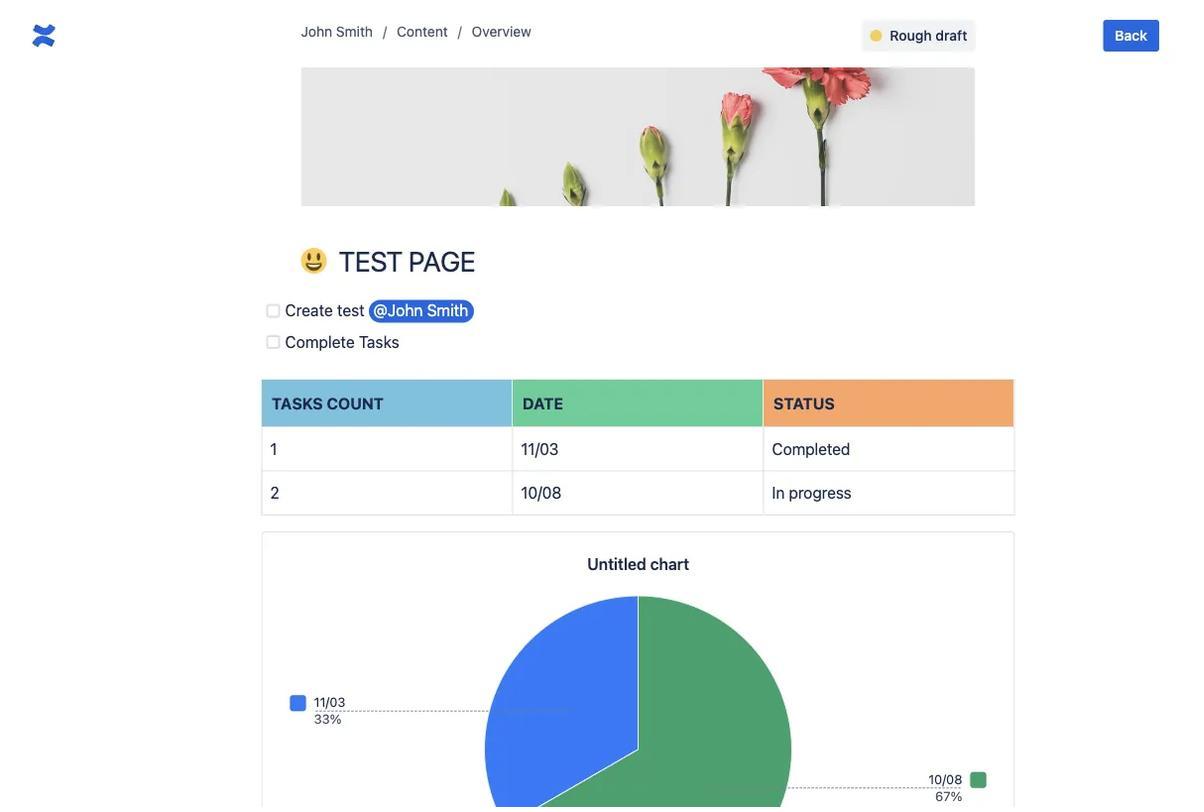 Task type: describe. For each thing, give the bounding box(es) containing it.
back
[[1116, 27, 1148, 44]]

john
[[301, 23, 333, 40]]

complete tasks
[[285, 333, 400, 351]]

:smiley: image
[[301, 248, 327, 274]]

rough
[[890, 27, 933, 44]]

:smiley: image
[[301, 248, 327, 274]]

content link
[[397, 20, 448, 44]]

john smith
[[301, 23, 373, 40]]

untitled
[[588, 555, 647, 574]]

back button
[[1104, 20, 1160, 52]]

create
[[285, 301, 333, 320]]

@john smith button
[[369, 300, 475, 323]]

complete
[[285, 333, 355, 351]]

overview
[[472, 23, 532, 40]]

smith inside john smith link
[[336, 23, 373, 40]]

content
[[397, 23, 448, 40]]

in progress
[[773, 484, 852, 502]]

test
[[337, 301, 365, 320]]

page
[[409, 245, 476, 277]]

10/08
[[522, 484, 562, 502]]

progress
[[789, 484, 852, 502]]

1 vertical spatial smith
[[427, 301, 469, 320]]

chart
[[651, 555, 690, 574]]



Task type: locate. For each thing, give the bounding box(es) containing it.
completed
[[773, 440, 851, 458]]

tasks count
[[272, 394, 384, 413]]

tasks
[[359, 333, 400, 351]]

0 horizontal spatial smith
[[336, 23, 373, 40]]

rough draft
[[890, 27, 968, 44]]

@john
[[374, 301, 423, 320]]

create test @john smith
[[285, 301, 469, 320]]

smith right @john
[[427, 301, 469, 320]]

smith
[[336, 23, 373, 40], [427, 301, 469, 320]]

in
[[773, 484, 785, 502]]

untitled chart
[[588, 555, 690, 574]]

1 horizontal spatial smith
[[427, 301, 469, 320]]

test page
[[339, 245, 476, 277]]

john smith link
[[301, 20, 373, 44]]

smith right "john" at left
[[336, 23, 373, 40]]

confluence image
[[28, 20, 60, 52], [28, 20, 60, 52]]

test
[[339, 245, 403, 277]]

0 vertical spatial smith
[[336, 23, 373, 40]]

1
[[270, 440, 277, 458]]

status
[[774, 394, 835, 413]]

2
[[270, 484, 280, 502]]

draft
[[936, 27, 968, 44]]

overview link
[[472, 20, 532, 44]]

11/03
[[522, 440, 559, 458]]

count
[[327, 394, 384, 413]]

date
[[523, 394, 564, 413]]

tasks
[[272, 394, 323, 413]]



Task type: vqa. For each thing, say whether or not it's contained in the screenshot.
BACK
yes



